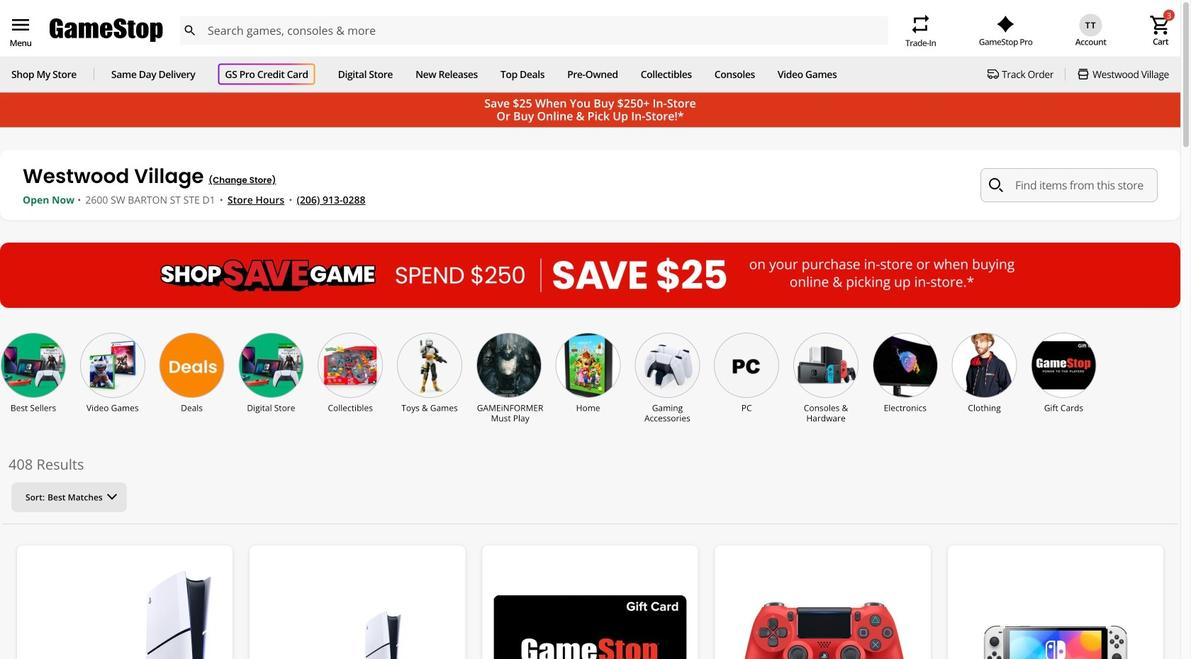 Task type: locate. For each thing, give the bounding box(es) containing it.
search icon image
[[990, 178, 1004, 192]]

Search games, consoles & more search field
[[208, 16, 863, 45]]

None search field
[[179, 16, 889, 45]]

Find items from this store field
[[981, 168, 1159, 202]]

gamestop image
[[50, 17, 163, 44]]



Task type: vqa. For each thing, say whether or not it's contained in the screenshot.
FIND ITEMS FROM THIS STORE field
yes



Task type: describe. For each thing, give the bounding box(es) containing it.
gamestop pro icon image
[[998, 16, 1015, 33]]



